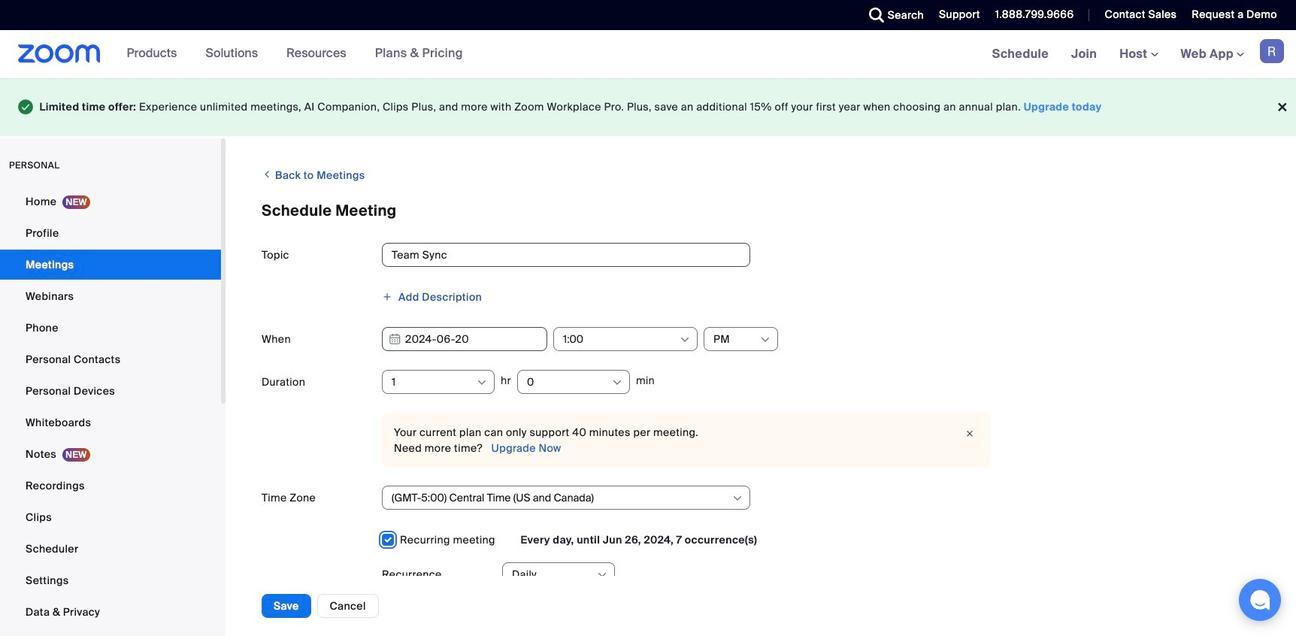 Task type: describe. For each thing, give the bounding box(es) containing it.
select start time text field
[[563, 327, 678, 350]]

My Meeting text field
[[382, 243, 750, 267]]

personal menu menu
[[0, 186, 221, 636]]

zoom logo image
[[18, 44, 100, 63]]

close image
[[961, 426, 979, 441]]

open chat image
[[1250, 589, 1271, 611]]

select time zone text field
[[392, 486, 731, 509]]

add image
[[382, 291, 392, 302]]

1 horizontal spatial show options image
[[611, 376, 623, 388]]

show options image
[[476, 376, 488, 388]]

type image
[[18, 96, 33, 118]]



Task type: vqa. For each thing, say whether or not it's contained in the screenshot.
Phone in Personal Menu menu
no



Task type: locate. For each thing, give the bounding box(es) containing it.
product information navigation
[[100, 30, 474, 78]]

choose date text field
[[382, 327, 547, 351]]

profile picture image
[[1260, 39, 1284, 63]]

meetings navigation
[[981, 30, 1296, 79]]

left image
[[262, 167, 273, 182]]

banner
[[0, 30, 1296, 79]]

1 vertical spatial show options image
[[596, 569, 608, 581]]

show options image
[[611, 376, 623, 388], [596, 569, 608, 581]]

0 horizontal spatial show options image
[[596, 569, 608, 581]]

0 vertical spatial show options image
[[611, 376, 623, 388]]

footer
[[0, 78, 1296, 136]]



